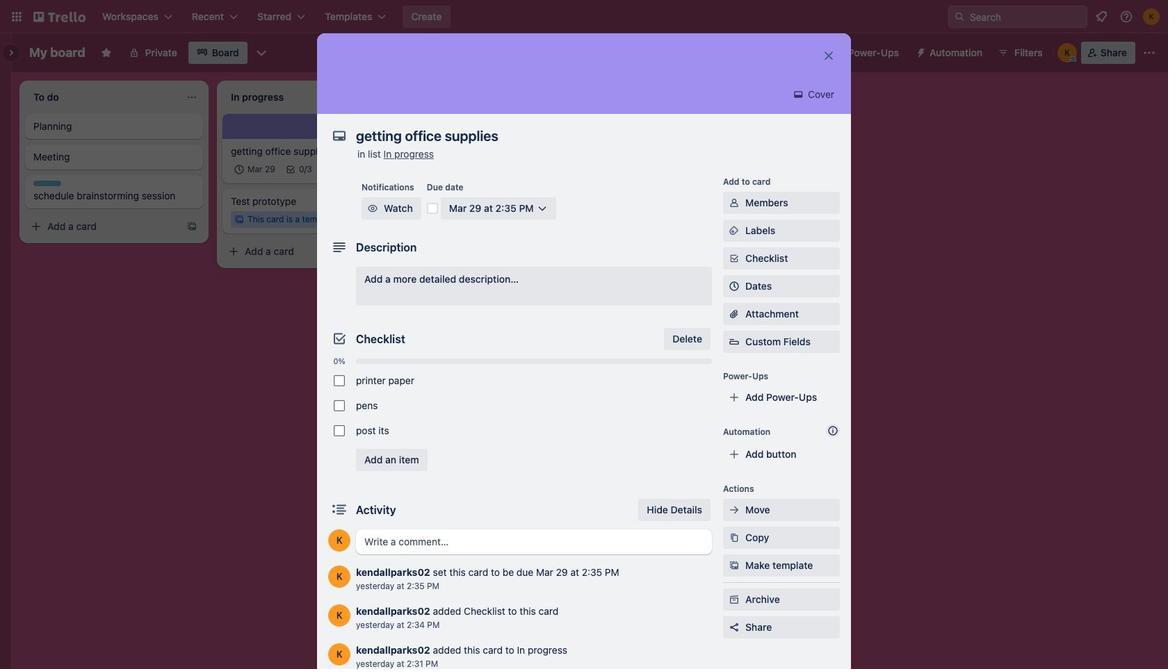 Task type: describe. For each thing, give the bounding box(es) containing it.
search image
[[954, 11, 965, 22]]

open information menu image
[[1120, 10, 1133, 24]]

0 horizontal spatial create from template… image
[[384, 246, 395, 257]]

Board name text field
[[22, 42, 92, 64]]

1 sm image from the top
[[727, 224, 741, 238]]

Search field
[[965, 6, 1087, 27]]

Mark due date as complete checkbox
[[427, 203, 438, 214]]

primary element
[[0, 0, 1168, 33]]

color: sky, title: "design" element
[[33, 181, 61, 186]]



Task type: vqa. For each thing, say whether or not it's contained in the screenshot.
Create to the top
no



Task type: locate. For each thing, give the bounding box(es) containing it.
1 horizontal spatial create from template… image
[[581, 120, 592, 131]]

1 vertical spatial create from template… image
[[384, 246, 395, 257]]

create from template… image
[[581, 120, 592, 131], [384, 246, 395, 257]]

kendallparks02 (kendallparks02) image
[[1143, 8, 1160, 25], [1058, 43, 1077, 63], [328, 566, 350, 588], [328, 605, 350, 627], [328, 644, 350, 666]]

sm image
[[910, 42, 930, 61], [792, 88, 805, 102], [727, 196, 741, 210], [366, 202, 380, 216], [727, 503, 741, 517], [727, 531, 741, 545], [727, 593, 741, 607]]

0 vertical spatial sm image
[[727, 224, 741, 238]]

Write a comment text field
[[356, 530, 712, 555]]

None text field
[[349, 124, 808, 149]]

show menu image
[[1143, 46, 1156, 60]]

2 sm image from the top
[[727, 559, 741, 573]]

group
[[328, 369, 712, 444]]

back to home image
[[33, 6, 86, 28]]

None checkbox
[[334, 426, 345, 437]]

star or unstar board image
[[101, 47, 112, 58]]

None checkbox
[[231, 161, 280, 178], [334, 376, 345, 387], [334, 401, 345, 412], [231, 161, 280, 178], [334, 376, 345, 387], [334, 401, 345, 412]]

1 vertical spatial sm image
[[727, 559, 741, 573]]

customize views image
[[254, 46, 268, 60]]

0 vertical spatial create from template… image
[[581, 120, 592, 131]]

sm image
[[727, 224, 741, 238], [727, 559, 741, 573]]

create from template… image
[[186, 221, 197, 232]]

kendallparks02 (kendallparks02) image
[[328, 530, 350, 552]]

edit card image
[[382, 120, 394, 131]]

0 notifications image
[[1093, 8, 1110, 25]]



